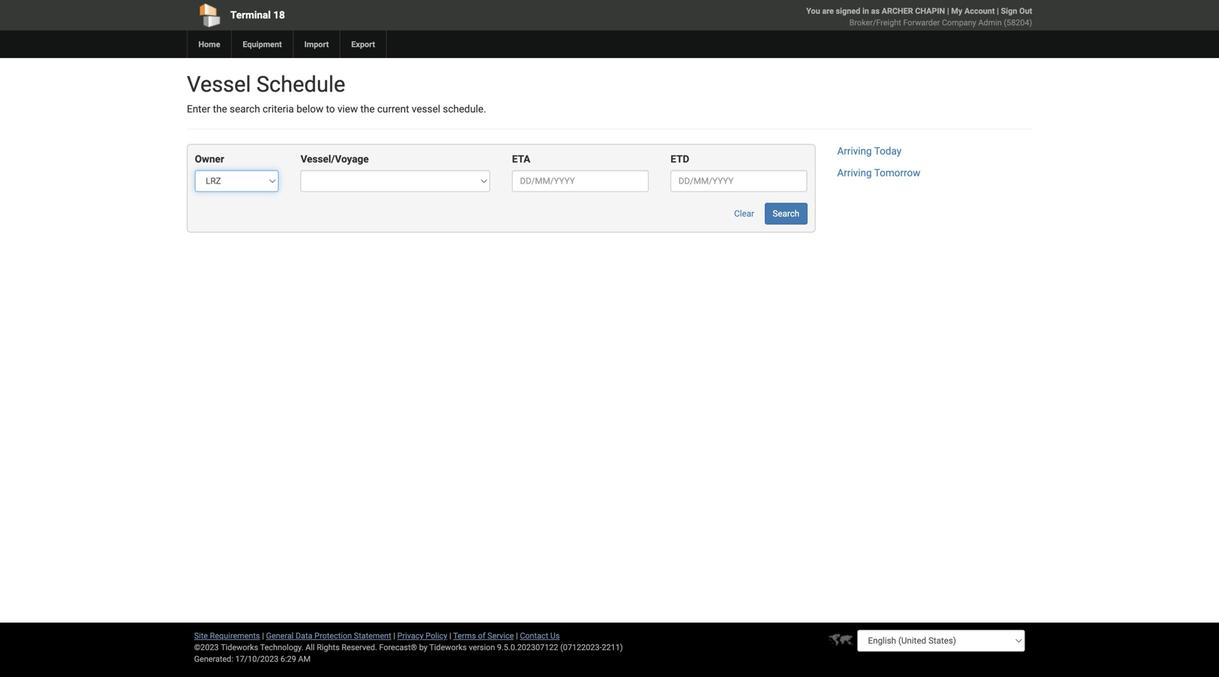 Task type: locate. For each thing, give the bounding box(es) containing it.
arriving up arriving tomorrow in the right of the page
[[837, 145, 872, 157]]

criteria
[[263, 103, 294, 115]]

1 arriving from the top
[[837, 145, 872, 157]]

2 the from the left
[[360, 103, 375, 115]]

export
[[351, 40, 375, 49]]

(58204)
[[1004, 18, 1032, 27]]

arriving for arriving tomorrow
[[837, 167, 872, 179]]

to
[[326, 103, 335, 115]]

vessel
[[412, 103, 440, 115]]

sign
[[1001, 6, 1017, 16]]

general
[[266, 631, 294, 640]]

archer
[[882, 6, 913, 16]]

export link
[[340, 30, 386, 58]]

vessel
[[187, 71, 251, 97]]

schedule.
[[443, 103, 486, 115]]

my
[[951, 6, 963, 16]]

tideworks
[[429, 643, 467, 652]]

service
[[488, 631, 514, 640]]

technology.
[[260, 643, 304, 652]]

17/10/2023
[[235, 654, 279, 664]]

company
[[942, 18, 976, 27]]

broker/freight
[[849, 18, 901, 27]]

| up forecast®
[[393, 631, 395, 640]]

data
[[296, 631, 313, 640]]

6:29
[[281, 654, 296, 664]]

view
[[338, 103, 358, 115]]

the right the enter
[[213, 103, 227, 115]]

reserved.
[[342, 643, 377, 652]]

you are signed in as archer chapin | my account | sign out broker/freight forwarder company admin (58204)
[[806, 6, 1032, 27]]

terms of service link
[[453, 631, 514, 640]]

etd
[[671, 153, 689, 165]]

2 arriving from the top
[[837, 167, 872, 179]]

schedule
[[256, 71, 345, 97]]

terminal 18 link
[[187, 0, 526, 30]]

generated:
[[194, 654, 233, 664]]

18
[[273, 9, 285, 21]]

tomorrow
[[874, 167, 921, 179]]

us
[[550, 631, 560, 640]]

arriving
[[837, 145, 872, 157], [837, 167, 872, 179]]

vessel/voyage
[[301, 153, 369, 165]]

home link
[[187, 30, 231, 58]]

the right view
[[360, 103, 375, 115]]

home
[[198, 40, 220, 49]]

my account link
[[951, 6, 995, 16]]

below
[[297, 103, 323, 115]]

2211)
[[602, 643, 623, 652]]

contact us link
[[520, 631, 560, 640]]

search
[[773, 209, 800, 219]]

arriving down arriving today
[[837, 167, 872, 179]]

vessel schedule enter the search criteria below to view the current vessel schedule.
[[187, 71, 486, 115]]

all
[[306, 643, 315, 652]]

statement
[[354, 631, 391, 640]]

chapin
[[915, 6, 945, 16]]

protection
[[315, 631, 352, 640]]

current
[[377, 103, 409, 115]]

the
[[213, 103, 227, 115], [360, 103, 375, 115]]

ETD text field
[[671, 170, 808, 192]]

account
[[965, 6, 995, 16]]

| up 9.5.0.202307122
[[516, 631, 518, 640]]

1 vertical spatial arriving
[[837, 167, 872, 179]]

|
[[947, 6, 949, 16], [997, 6, 999, 16], [262, 631, 264, 640], [393, 631, 395, 640], [449, 631, 451, 640], [516, 631, 518, 640]]

forwarder
[[903, 18, 940, 27]]

0 vertical spatial arriving
[[837, 145, 872, 157]]

equipment link
[[231, 30, 293, 58]]

| left 'general'
[[262, 631, 264, 640]]

0 horizontal spatial the
[[213, 103, 227, 115]]

admin
[[978, 18, 1002, 27]]

ETA text field
[[512, 170, 649, 192]]

1 horizontal spatial the
[[360, 103, 375, 115]]



Task type: vqa. For each thing, say whether or not it's contained in the screenshot.
the left arrival
no



Task type: describe. For each thing, give the bounding box(es) containing it.
clear
[[734, 209, 754, 219]]

owner
[[195, 153, 224, 165]]

privacy policy link
[[397, 631, 447, 640]]

are
[[822, 6, 834, 16]]

terminal 18
[[230, 9, 285, 21]]

contact
[[520, 631, 548, 640]]

privacy
[[397, 631, 424, 640]]

arriving tomorrow
[[837, 167, 921, 179]]

sign out link
[[1001, 6, 1032, 16]]

9.5.0.202307122
[[497, 643, 558, 652]]

clear button
[[726, 203, 762, 225]]

©2023 tideworks
[[194, 643, 258, 652]]

site
[[194, 631, 208, 640]]

version
[[469, 643, 495, 652]]

import link
[[293, 30, 340, 58]]

1 the from the left
[[213, 103, 227, 115]]

out
[[1019, 6, 1032, 16]]

| up the tideworks
[[449, 631, 451, 640]]

as
[[871, 6, 880, 16]]

arriving today
[[837, 145, 902, 157]]

(07122023-
[[560, 643, 602, 652]]

terminal
[[230, 9, 271, 21]]

terms
[[453, 631, 476, 640]]

forecast®
[[379, 643, 417, 652]]

arriving tomorrow link
[[837, 167, 921, 179]]

search
[[230, 103, 260, 115]]

| left the my
[[947, 6, 949, 16]]

site requirements link
[[194, 631, 260, 640]]

signed
[[836, 6, 860, 16]]

general data protection statement link
[[266, 631, 391, 640]]

am
[[298, 654, 311, 664]]

import
[[304, 40, 329, 49]]

arriving for arriving today
[[837, 145, 872, 157]]

| left 'sign'
[[997, 6, 999, 16]]

you
[[806, 6, 820, 16]]

search button
[[765, 203, 808, 225]]

policy
[[426, 631, 447, 640]]

requirements
[[210, 631, 260, 640]]

equipment
[[243, 40, 282, 49]]

rights
[[317, 643, 340, 652]]

eta
[[512, 153, 530, 165]]

arriving today link
[[837, 145, 902, 157]]

site requirements | general data protection statement | privacy policy | terms of service | contact us ©2023 tideworks technology. all rights reserved. forecast® by tideworks version 9.5.0.202307122 (07122023-2211) generated: 17/10/2023 6:29 am
[[194, 631, 623, 664]]

of
[[478, 631, 486, 640]]

enter
[[187, 103, 210, 115]]

in
[[862, 6, 869, 16]]

by
[[419, 643, 428, 652]]

today
[[874, 145, 902, 157]]



